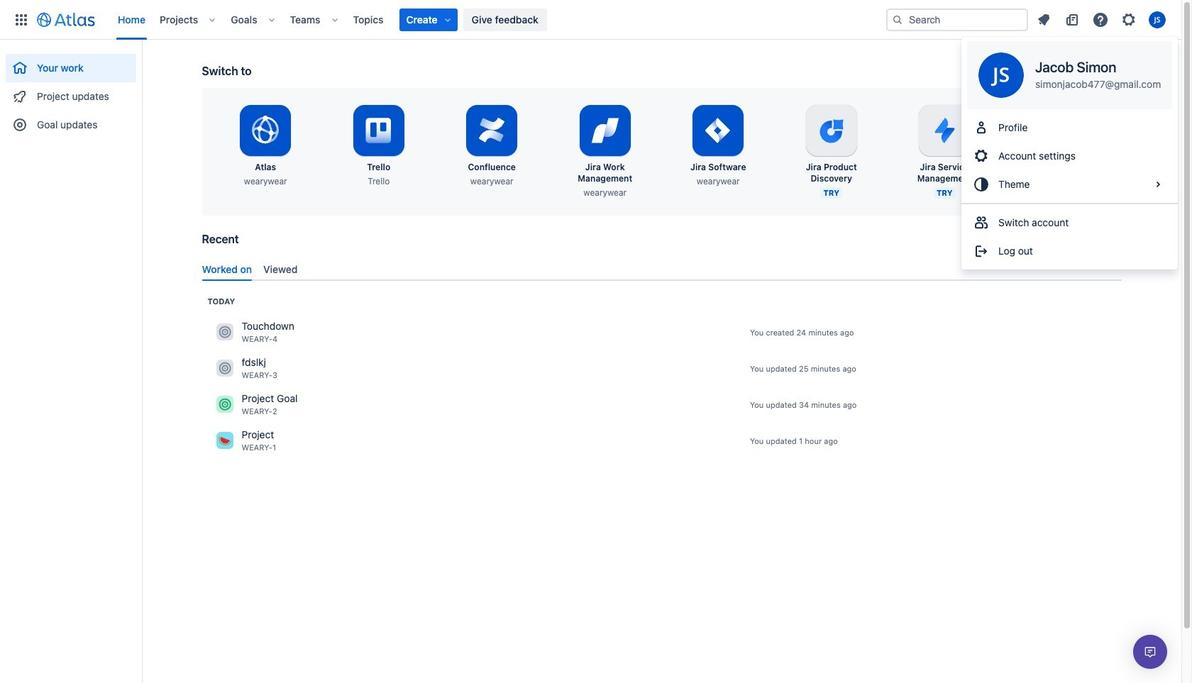 Task type: describe. For each thing, give the bounding box(es) containing it.
help image
[[1093, 11, 1110, 28]]

townsquare image
[[216, 360, 233, 377]]

top element
[[9, 0, 887, 39]]

0 vertical spatial settings image
[[1121, 11, 1138, 28]]

open intercom messenger image
[[1142, 644, 1159, 661]]

search image
[[1001, 238, 1013, 249]]

switch to... image
[[13, 11, 30, 28]]

Filter by title field
[[997, 234, 1121, 254]]

search image
[[892, 14, 904, 25]]

2 townsquare image from the top
[[216, 396, 233, 413]]

Search field
[[887, 8, 1029, 31]]

0 horizontal spatial settings image
[[1041, 114, 1075, 148]]

account image
[[1149, 11, 1166, 28]]

notifications image
[[1036, 11, 1053, 28]]



Task type: locate. For each thing, give the bounding box(es) containing it.
group
[[6, 40, 136, 143], [962, 109, 1179, 203], [962, 203, 1179, 270]]

1 horizontal spatial settings image
[[1121, 11, 1138, 28]]

0 vertical spatial townsquare image
[[216, 324, 233, 341]]

heading
[[208, 296, 235, 307]]

tab list
[[196, 257, 1128, 281]]

3 townsquare image from the top
[[216, 433, 233, 450]]

townsquare image
[[216, 324, 233, 341], [216, 396, 233, 413], [216, 433, 233, 450]]

settings image
[[1121, 11, 1138, 28], [1041, 114, 1075, 148]]

1 townsquare image from the top
[[216, 324, 233, 341]]

2 vertical spatial townsquare image
[[216, 433, 233, 450]]

banner
[[0, 0, 1182, 40]]

1 vertical spatial settings image
[[1041, 114, 1075, 148]]

1 vertical spatial townsquare image
[[216, 396, 233, 413]]



Task type: vqa. For each thing, say whether or not it's contained in the screenshot.
left Settings IMAGE
yes



